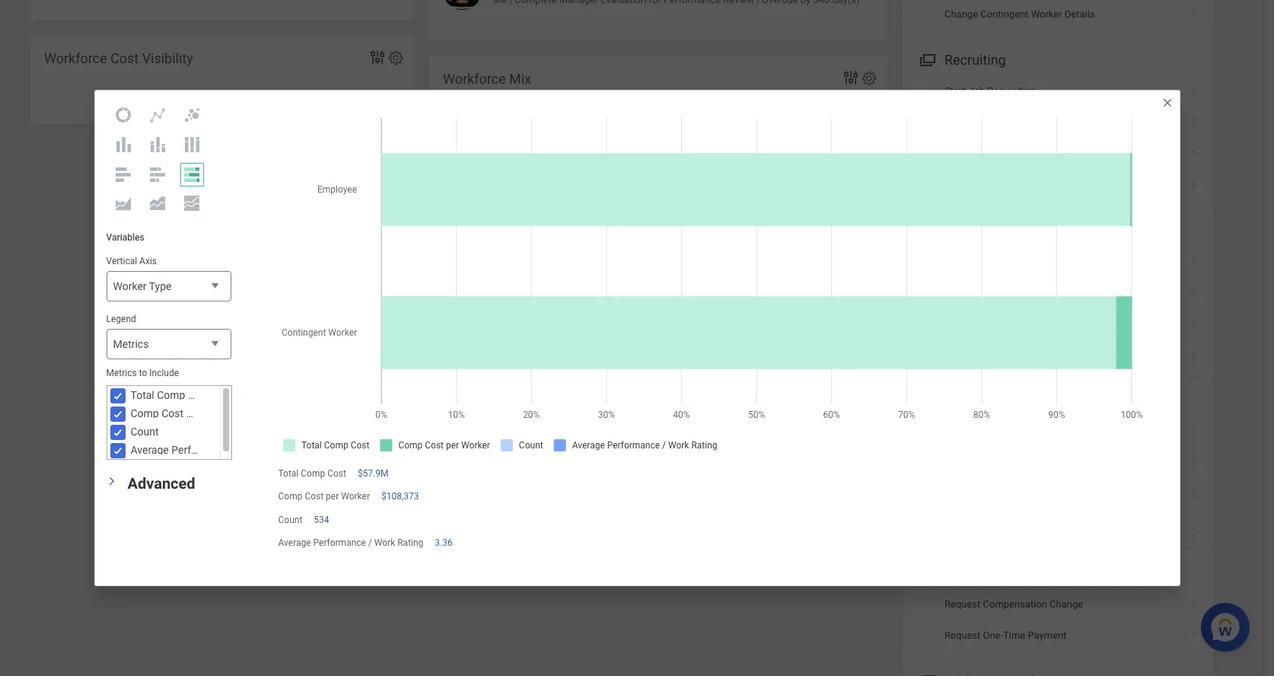 Task type: vqa. For each thing, say whether or not it's contained in the screenshot.


Task type: describe. For each thing, give the bounding box(es) containing it.
details
[[1065, 9, 1095, 20]]

chevron right image for enroll learner
[[1185, 251, 1205, 266]]

workforce mix
[[443, 71, 532, 87]]

menu group image for recruiting
[[917, 49, 937, 69]]

list containing enroll learner
[[903, 246, 1214, 373]]

comp down include
[[157, 389, 185, 402]]

start performance review for employee link
[[903, 341, 1214, 373]]

clustered column image
[[114, 135, 132, 154]]

clustered bar image
[[114, 165, 132, 183]]

13
[[641, 222, 685, 268]]

feedback
[[963, 288, 1005, 299]]

comp down to
[[131, 408, 159, 420]]

menu group image for learning, talent & performance
[[917, 220, 937, 240]]

advanced
[[128, 475, 195, 493]]

100% column image
[[183, 135, 201, 154]]

bubble image
[[183, 106, 201, 124]]

performance for employee
[[969, 351, 1026, 362]]

variables
[[106, 232, 144, 243]]

stacked column image
[[148, 135, 167, 154]]

3.36
[[435, 537, 453, 548]]

legend
[[106, 314, 136, 325]]

start performance review for employee
[[945, 351, 1120, 362]]

employee
[[1077, 351, 1120, 362]]

/
[[368, 537, 372, 548]]

start job requisition
[[945, 85, 1037, 97]]

worker type button
[[106, 271, 231, 303]]

check small image
[[109, 424, 127, 442]]

request compensation change
[[945, 599, 1084, 610]]

start job requisition link
[[903, 75, 1214, 107]]

chevron right image for get feedback on worker
[[1185, 282, 1205, 298]]

vertical
[[106, 256, 137, 267]]

rating
[[398, 537, 424, 548]]

include
[[149, 368, 179, 379]]

add
[[945, 148, 963, 160]]

comp up the 534 at the bottom of the page
[[301, 468, 325, 479]]

talent
[[1004, 223, 1041, 239]]

requisition
[[988, 85, 1037, 97]]

enroll learner link
[[903, 246, 1214, 278]]

add job link
[[903, 138, 1214, 170]]

contingent
[[981, 9, 1029, 20]]

per inside metrics to include group
[[186, 408, 201, 420]]

job for start
[[969, 85, 985, 97]]

worker inside metrics to include group
[[204, 408, 238, 420]]

legend group
[[106, 313, 231, 360]]

worker inside get feedback on worker link
[[1021, 288, 1052, 299]]

time & absence
[[945, 394, 1044, 410]]

start for start performance review for employee
[[945, 351, 966, 362]]

variables group
[[95, 220, 243, 472]]

1 vertical spatial total
[[278, 468, 299, 479]]

position
[[976, 117, 1012, 128]]

get feedback on worker
[[945, 288, 1052, 299]]

line image
[[148, 106, 167, 124]]

absence
[[991, 394, 1044, 410]]

4 chevron right image from the top
[[1185, 314, 1205, 329]]

metrics for metrics
[[113, 338, 149, 351]]

type
[[149, 280, 172, 293]]

request one-time payment
[[945, 630, 1067, 641]]

change contingent worker details link
[[903, 0, 1214, 30]]

13 button
[[641, 219, 688, 272]]

cost up the 534 at the bottom of the page
[[305, 491, 324, 502]]

chevron right image for change contingent worker details
[[1185, 3, 1205, 19]]

request one-time payment link
[[903, 620, 1214, 652]]

payment
[[1028, 630, 1067, 641]]

create position link
[[903, 107, 1214, 138]]

stacked area image
[[148, 194, 167, 213]]

create
[[945, 117, 974, 128]]

metrics button
[[106, 329, 231, 360]]

axis
[[139, 256, 157, 267]]

my team element
[[30, 0, 414, 21]]

get
[[945, 288, 960, 299]]

create position
[[945, 117, 1012, 128]]

vertical axis
[[106, 256, 157, 267]]

cost left $57.9m
[[328, 468, 346, 479]]

100% bar image
[[183, 165, 201, 183]]

chevron right image inside request compensation change link
[[1185, 593, 1205, 608]]

cost inside workforce cost visibility element
[[110, 50, 139, 66]]



Task type: locate. For each thing, give the bounding box(es) containing it.
3 list from the top
[[903, 418, 1214, 544]]

performance up time & absence
[[969, 351, 1026, 362]]

metrics down legend
[[113, 338, 149, 351]]

change
[[945, 9, 979, 20], [1050, 599, 1084, 610]]

$57.9m button
[[358, 468, 391, 480]]

request inside 'link'
[[945, 630, 981, 641]]

chevron right image inside start performance review for employee link
[[1185, 346, 1205, 361]]

4 chevron right image from the top
[[1185, 282, 1205, 298]]

count right check small image
[[131, 426, 159, 438]]

534 button
[[314, 514, 332, 526]]

work
[[374, 537, 395, 548]]

list
[[903, 75, 1214, 201], [903, 246, 1214, 373], [903, 418, 1214, 544], [903, 589, 1214, 652]]

comp cost per worker up the 534 button
[[278, 491, 370, 502]]

chevron right image for start performance review for employee
[[1185, 346, 1205, 361]]

& right talent on the top right of the page
[[1045, 223, 1053, 239]]

job for add
[[965, 148, 982, 160]]

0 vertical spatial performance
[[1056, 223, 1136, 239]]

metrics to include group
[[106, 367, 238, 460]]

menu group image
[[917, 670, 937, 676]]

1 request from the top
[[945, 599, 981, 610]]

workforce cost visibility
[[44, 50, 193, 66]]

0 horizontal spatial &
[[979, 394, 988, 410]]

comp
[[157, 389, 185, 402], [131, 408, 159, 420], [301, 468, 325, 479], [278, 491, 303, 502]]

workforce inside workforce cost visibility element
[[44, 50, 107, 66]]

worker inside change contingent worker details link
[[1032, 9, 1063, 20]]

total up average
[[278, 468, 299, 479]]

0 vertical spatial time
[[945, 394, 976, 410]]

start for start job requisition
[[945, 85, 966, 97]]

add job
[[945, 148, 982, 160]]

4 list from the top
[[903, 589, 1214, 652]]

1 vertical spatial request
[[945, 630, 981, 641]]

worker type
[[113, 280, 172, 293]]

metrics
[[113, 338, 149, 351], [106, 368, 137, 379]]

0 vertical spatial metrics
[[113, 338, 149, 351]]

0 vertical spatial change
[[945, 9, 979, 20]]

8 chevron right image from the top
[[1185, 593, 1205, 608]]

total comp cost down include
[[131, 389, 210, 402]]

count inside metrics to include group
[[131, 426, 159, 438]]

1 chevron right image from the top
[[1185, 80, 1205, 95]]

average
[[278, 537, 311, 548]]

3 check small image from the top
[[109, 442, 127, 460]]

chevron down image
[[106, 472, 117, 491]]

&
[[1045, 223, 1053, 239], [979, 394, 988, 410]]

total
[[131, 389, 154, 402], [278, 468, 299, 479]]

2 request from the top
[[945, 630, 981, 641]]

menu group image
[[917, 49, 937, 69], [917, 220, 937, 240]]

change up request one-time payment 'link'
[[1050, 599, 1084, 610]]

0 vertical spatial start
[[945, 85, 966, 97]]

mix
[[509, 71, 532, 87]]

2 chevron right image from the top
[[1185, 111, 1205, 127]]

$57.9m
[[358, 468, 389, 479]]

performance up enroll learner link on the top right
[[1056, 223, 1136, 239]]

chevron right image inside get feedback on worker link
[[1185, 282, 1205, 298]]

performance inside "advanced" dialog
[[313, 537, 366, 548]]

0 vertical spatial comp cost per worker
[[131, 408, 238, 420]]

average performance / work rating
[[278, 537, 424, 548]]

request
[[945, 599, 981, 610], [945, 630, 981, 641]]

0 horizontal spatial workforce
[[44, 50, 107, 66]]

2 check small image from the top
[[109, 405, 127, 424]]

chevron right image
[[1185, 3, 1205, 19], [1185, 111, 1205, 127], [1185, 251, 1205, 266], [1185, 282, 1205, 298], [1185, 346, 1205, 361], [1185, 422, 1205, 437]]

0 vertical spatial count
[[131, 426, 159, 438]]

menu group image left the 'recruiting'
[[917, 49, 937, 69]]

chevron right image inside change contingent worker details link
[[1185, 3, 1205, 19]]

1 vertical spatial count
[[278, 514, 303, 525]]

1 horizontal spatial count
[[278, 514, 303, 525]]

0 vertical spatial request
[[945, 599, 981, 610]]

to
[[139, 368, 147, 379]]

donut image
[[114, 106, 132, 124]]

2 start from the top
[[945, 351, 966, 362]]

performance down the 534 button
[[313, 537, 366, 548]]

3 chevron right image from the top
[[1185, 174, 1205, 190]]

1 list from the top
[[903, 75, 1214, 201]]

list containing start job requisition
[[903, 75, 1214, 201]]

menu group image left learning, at the right top of the page
[[917, 220, 937, 240]]

0 vertical spatial &
[[1045, 223, 1053, 239]]

1 horizontal spatial change
[[1050, 599, 1084, 610]]

start up create
[[945, 85, 966, 97]]

on
[[1008, 288, 1019, 299]]

total comp cost inside metrics to include group
[[131, 389, 210, 402]]

time left absence
[[945, 394, 976, 410]]

total comp cost
[[131, 389, 210, 402], [278, 468, 346, 479]]

chevron right image inside create position link
[[1185, 111, 1205, 127]]

overlaid area image
[[114, 194, 132, 213]]

2 menu group image from the top
[[917, 220, 937, 240]]

1 horizontal spatial time
[[1004, 630, 1026, 641]]

learning,
[[945, 223, 1001, 239]]

1 vertical spatial performance
[[969, 351, 1026, 362]]

0 horizontal spatial time
[[945, 394, 976, 410]]

request for request compensation change
[[945, 599, 981, 610]]

advanced button
[[128, 475, 195, 493]]

1 horizontal spatial comp cost per worker
[[278, 491, 370, 502]]

total comp cost up the 534 at the bottom of the page
[[278, 468, 346, 479]]

0 vertical spatial per
[[186, 408, 201, 420]]

1 horizontal spatial total
[[278, 468, 299, 479]]

metrics inside popup button
[[113, 338, 149, 351]]

request compensation change link
[[903, 589, 1214, 620]]

cost
[[110, 50, 139, 66], [188, 389, 210, 402], [162, 408, 184, 420], [328, 468, 346, 479], [305, 491, 324, 502]]

1 vertical spatial per
[[326, 491, 339, 502]]

comp up average
[[278, 491, 303, 502]]

check small image for total comp cost
[[109, 387, 127, 405]]

request for request one-time payment
[[945, 630, 981, 641]]

1 vertical spatial job
[[965, 148, 982, 160]]

for
[[1062, 351, 1074, 362]]

0 horizontal spatial total
[[131, 389, 154, 402]]

cost down the metrics popup button
[[188, 389, 210, 402]]

$108,373
[[381, 491, 419, 502]]

list containing request compensation change
[[903, 589, 1214, 652]]

1 menu group image from the top
[[917, 49, 937, 69]]

1 horizontal spatial performance
[[969, 351, 1026, 362]]

6 chevron right image from the top
[[1185, 422, 1205, 437]]

0 vertical spatial total comp cost
[[131, 389, 210, 402]]

time inside 'link'
[[1004, 630, 1026, 641]]

0 horizontal spatial per
[[186, 408, 201, 420]]

9 chevron right image from the top
[[1185, 625, 1205, 640]]

1 chevron right image from the top
[[1185, 3, 1205, 19]]

workforce for workforce mix
[[443, 71, 506, 87]]

advanced dialog
[[94, 90, 1181, 586]]

total inside metrics to include group
[[131, 389, 154, 402]]

chevron right image inside start job requisition link
[[1185, 80, 1205, 95]]

3 chevron right image from the top
[[1185, 251, 1205, 266]]

review
[[1028, 351, 1060, 362]]

$108,373 button
[[381, 491, 421, 503]]

2 list from the top
[[903, 246, 1214, 373]]

534
[[314, 514, 329, 525]]

& left absence
[[979, 394, 988, 410]]

enroll learner
[[945, 256, 1006, 268]]

100% area image
[[183, 194, 201, 213]]

1 vertical spatial metrics
[[106, 368, 137, 379]]

check small image for comp cost per worker
[[109, 405, 127, 424]]

1 vertical spatial &
[[979, 394, 988, 410]]

2 chevron right image from the top
[[1185, 143, 1205, 158]]

6 chevron right image from the top
[[1185, 485, 1205, 500]]

job right add
[[965, 148, 982, 160]]

worker inside worker type dropdown button
[[113, 280, 147, 293]]

chevron right image
[[1185, 80, 1205, 95], [1185, 143, 1205, 158], [1185, 174, 1205, 190], [1185, 314, 1205, 329], [1185, 454, 1205, 469], [1185, 485, 1205, 500], [1185, 517, 1205, 532], [1185, 593, 1205, 608], [1185, 625, 1205, 640]]

1 start from the top
[[945, 85, 966, 97]]

close chart settings image
[[1162, 97, 1174, 109]]

stacked bar image
[[148, 165, 167, 183]]

workforce inside workforce mix element
[[443, 71, 506, 87]]

total down metrics to include
[[131, 389, 154, 402]]

change contingent worker details
[[945, 9, 1095, 20]]

metrics to include
[[106, 368, 179, 379]]

chevron right image inside add job link
[[1185, 143, 1205, 158]]

start
[[945, 85, 966, 97], [945, 351, 966, 362]]

1 vertical spatial change
[[1050, 599, 1084, 610]]

request left compensation
[[945, 599, 981, 610]]

vertical axis group
[[106, 255, 231, 303]]

3.36 button
[[435, 537, 455, 549]]

learner
[[972, 256, 1006, 268]]

check small image
[[109, 387, 127, 405], [109, 405, 127, 424], [109, 442, 127, 460]]

0 vertical spatial total
[[131, 389, 154, 402]]

per
[[186, 408, 201, 420], [326, 491, 339, 502]]

0 horizontal spatial performance
[[313, 537, 366, 548]]

cost left visibility
[[110, 50, 139, 66]]

worker
[[1032, 9, 1063, 20], [113, 280, 147, 293], [1021, 288, 1052, 299], [204, 408, 238, 420], [341, 491, 370, 502]]

workforce for workforce cost visibility
[[44, 50, 107, 66]]

0 horizontal spatial comp cost per worker
[[131, 408, 238, 420]]

comp cost per worker down include
[[131, 408, 238, 420]]

0 horizontal spatial count
[[131, 426, 159, 438]]

0 vertical spatial job
[[969, 85, 985, 97]]

performance
[[1056, 223, 1136, 239], [969, 351, 1026, 362], [313, 537, 366, 548]]

chevron right image inside request one-time payment 'link'
[[1185, 625, 1205, 640]]

cost down include
[[162, 408, 184, 420]]

one-
[[983, 630, 1004, 641]]

1 horizontal spatial workforce
[[443, 71, 506, 87]]

change inside 'list'
[[1050, 599, 1084, 610]]

1 vertical spatial comp cost per worker
[[278, 491, 370, 502]]

0 vertical spatial menu group image
[[917, 49, 937, 69]]

1 horizontal spatial total comp cost
[[278, 468, 346, 479]]

performance for rating
[[313, 537, 366, 548]]

comp cost per worker
[[131, 408, 238, 420], [278, 491, 370, 502]]

1 horizontal spatial per
[[326, 491, 339, 502]]

metrics inside group
[[106, 368, 137, 379]]

get feedback on worker link
[[903, 278, 1214, 309]]

1 vertical spatial time
[[1004, 630, 1026, 641]]

0 horizontal spatial change
[[945, 9, 979, 20]]

1 horizontal spatial &
[[1045, 223, 1053, 239]]

0 vertical spatial workforce
[[44, 50, 107, 66]]

workforce
[[44, 50, 107, 66], [443, 71, 506, 87]]

chevron right image inside enroll learner link
[[1185, 251, 1205, 266]]

visibility
[[142, 50, 193, 66]]

count up average
[[278, 514, 303, 525]]

1 check small image from the top
[[109, 387, 127, 405]]

time down request compensation change
[[1004, 630, 1026, 641]]

5 chevron right image from the top
[[1185, 454, 1205, 469]]

5 chevron right image from the top
[[1185, 346, 1205, 361]]

recruiting
[[945, 52, 1006, 68]]

metrics left to
[[106, 368, 137, 379]]

request left one-
[[945, 630, 981, 641]]

enroll
[[945, 256, 970, 268]]

1 vertical spatial menu group image
[[917, 220, 937, 240]]

start up time & absence
[[945, 351, 966, 362]]

time
[[945, 394, 976, 410], [1004, 630, 1026, 641]]

job down the 'recruiting'
[[969, 85, 985, 97]]

1 vertical spatial total comp cost
[[278, 468, 346, 479]]

metrics for metrics to include
[[106, 368, 137, 379]]

1 vertical spatial start
[[945, 351, 966, 362]]

workforce mix element
[[429, 56, 888, 478]]

change left the 'contingent'
[[945, 9, 979, 20]]

comp cost per worker inside metrics to include group
[[131, 408, 238, 420]]

count
[[131, 426, 159, 438], [278, 514, 303, 525]]

1 vertical spatial workforce
[[443, 71, 506, 87]]

0 horizontal spatial total comp cost
[[131, 389, 210, 402]]

workforce cost visibility element
[[30, 36, 414, 124]]

performance inside start performance review for employee link
[[969, 351, 1026, 362]]

compensation
[[983, 599, 1048, 610]]

chevron right image for create position
[[1185, 111, 1205, 127]]

7 chevron right image from the top
[[1185, 517, 1205, 532]]

2 horizontal spatial performance
[[1056, 223, 1136, 239]]

learning, talent & performance
[[945, 223, 1136, 239]]

job
[[969, 85, 985, 97], [965, 148, 982, 160]]

2 vertical spatial performance
[[313, 537, 366, 548]]



